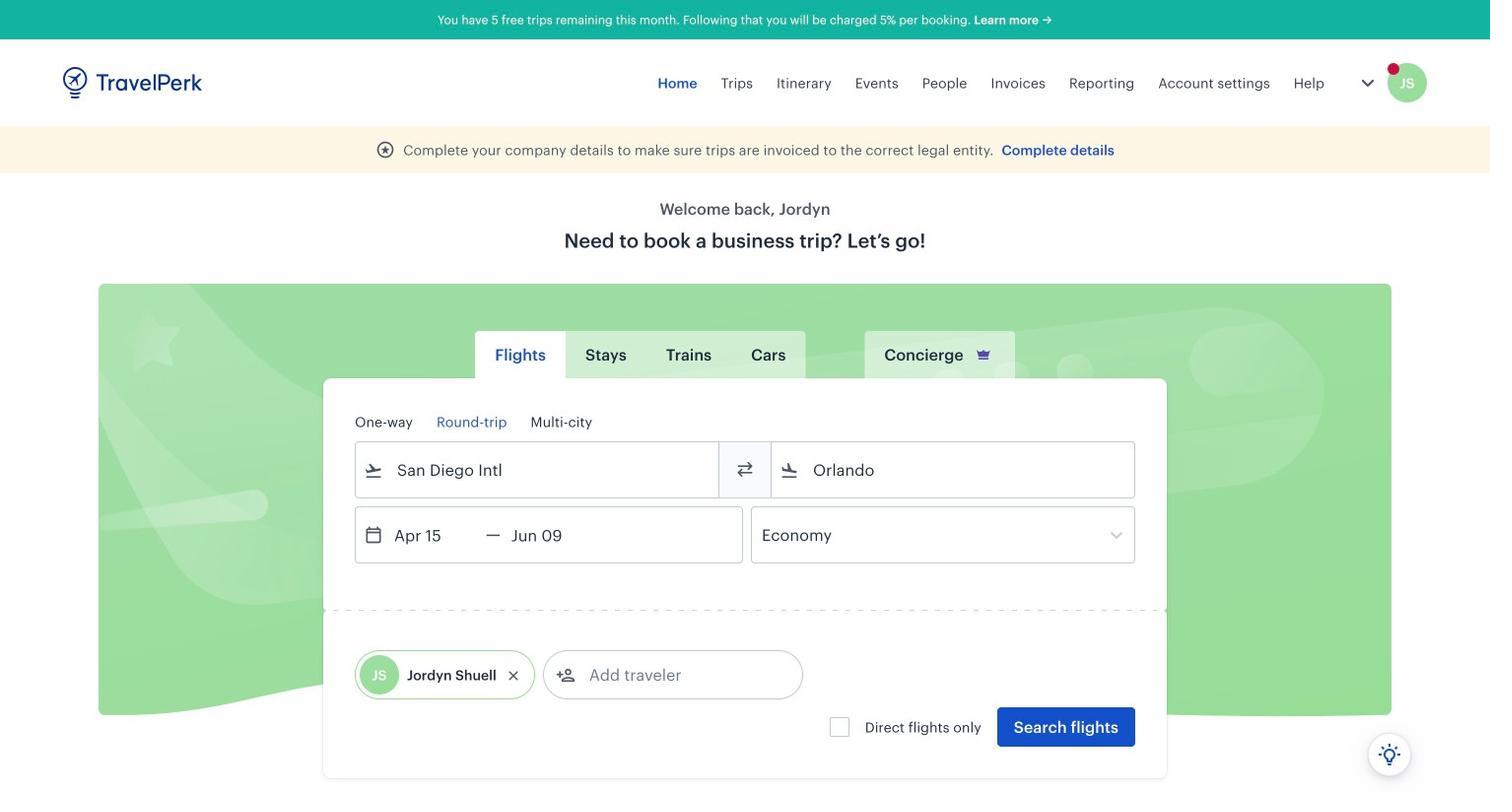 Task type: describe. For each thing, give the bounding box(es) containing it.
From search field
[[384, 455, 693, 486]]

To search field
[[800, 455, 1109, 486]]

Add traveler search field
[[576, 660, 781, 691]]



Task type: locate. For each thing, give the bounding box(es) containing it.
Return text field
[[501, 508, 603, 563]]

Depart text field
[[384, 508, 486, 563]]



Task type: vqa. For each thing, say whether or not it's contained in the screenshot.
Add first traveler search box
no



